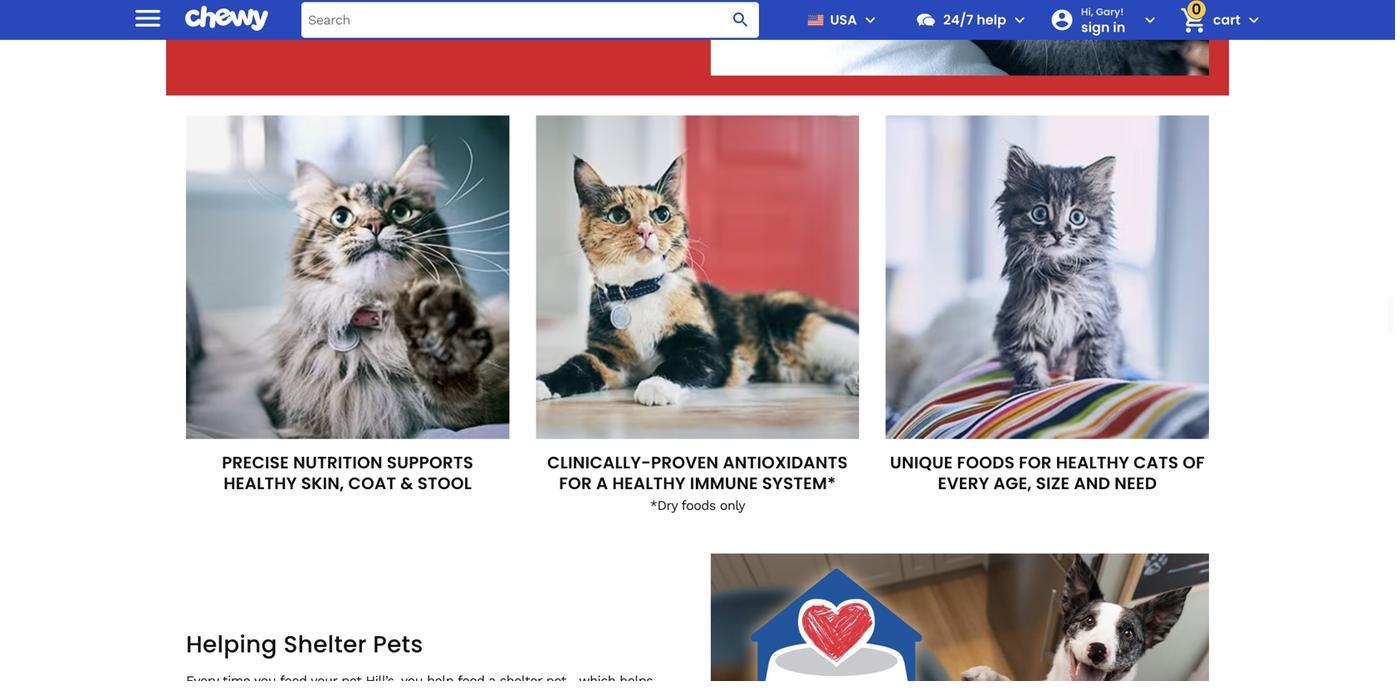 Task type: vqa. For each thing, say whether or not it's contained in the screenshot.
Account menu Image on the top right
yes



Task type: locate. For each thing, give the bounding box(es) containing it.
menu image right usa
[[860, 10, 880, 30]]

help
[[977, 10, 1006, 29]]

foods
[[681, 497, 716, 513]]

1 horizontal spatial menu image
[[860, 10, 880, 30]]

proven
[[651, 451, 719, 474]]

gary!
[[1096, 5, 1124, 18]]

clinically-proven antioxidants for a healthy immune system* *dry foods only
[[547, 451, 848, 513]]

healthy left skin,
[[224, 472, 297, 495]]

precise nutrition supports healthy skin, coat & stool
[[222, 451, 473, 495]]

24/7 help
[[943, 10, 1006, 29]]

sign
[[1081, 18, 1110, 36]]

healthy inside precise nutrition supports healthy skin, coat & stool
[[224, 472, 297, 495]]

submit search image
[[731, 10, 751, 30]]

supports
[[387, 451, 473, 474]]

healthy left cats
[[1056, 451, 1130, 474]]

size
[[1036, 472, 1070, 495]]

every
[[938, 472, 989, 495]]

healthy up the *dry
[[612, 472, 686, 495]]

nutrition
[[293, 451, 383, 474]]

0 horizontal spatial for
[[559, 472, 592, 495]]

1 horizontal spatial for
[[1019, 451, 1052, 474]]

1 horizontal spatial healthy
[[612, 472, 686, 495]]

immune
[[690, 472, 758, 495]]

helping
[[186, 628, 277, 661]]

for
[[1019, 451, 1052, 474], [559, 472, 592, 495]]

for left a
[[559, 472, 592, 495]]

healthy inside 'unique foods for healthy cats of every age, size and need'
[[1056, 451, 1130, 474]]

for right "foods"
[[1019, 451, 1052, 474]]

usa
[[830, 10, 857, 29]]

stool
[[418, 472, 472, 495]]

0 horizontal spatial healthy
[[224, 472, 297, 495]]

pets
[[373, 628, 423, 661]]

account menu image
[[1140, 10, 1160, 30]]

menu image left the 'chewy home' image
[[131, 1, 164, 35]]

cart
[[1213, 10, 1241, 29]]

chewy home image
[[185, 0, 268, 37]]

healthy for skin,
[[224, 472, 297, 495]]

Search text field
[[301, 2, 759, 38]]

menu image
[[131, 1, 164, 35], [860, 10, 880, 30]]

2 horizontal spatial healthy
[[1056, 451, 1130, 474]]

unique
[[890, 451, 953, 474]]

only
[[720, 497, 745, 513]]

24/7 help link
[[909, 0, 1006, 40]]

healthy
[[1056, 451, 1130, 474], [224, 472, 297, 495], [612, 472, 686, 495]]



Task type: describe. For each thing, give the bounding box(es) containing it.
usa button
[[801, 0, 880, 40]]

healthy for cats
[[1056, 451, 1130, 474]]

chewy support image
[[915, 9, 937, 31]]

hi, gary! sign in
[[1081, 5, 1126, 36]]

hi,
[[1081, 5, 1094, 18]]

antioxidants
[[723, 451, 848, 474]]

of
[[1183, 451, 1205, 474]]

need
[[1115, 472, 1157, 495]]

Product search field
[[301, 2, 759, 38]]

cart link
[[1173, 0, 1241, 40]]

unique foods for healthy cats of every age, size and need
[[890, 451, 1205, 495]]

coat
[[348, 472, 396, 495]]

items image
[[1179, 6, 1208, 35]]

0 horizontal spatial menu image
[[131, 1, 164, 35]]

healthy inside clinically-proven antioxidants for a healthy immune system* *dry foods only
[[612, 472, 686, 495]]

for inside 'unique foods for healthy cats of every age, size and need'
[[1019, 451, 1052, 474]]

for inside clinically-proven antioxidants for a healthy immune system* *dry foods only
[[559, 472, 592, 495]]

shelter
[[284, 628, 367, 661]]

helping shelter pets
[[186, 628, 423, 661]]

skin,
[[301, 472, 344, 495]]

system*
[[762, 472, 836, 495]]

24/7
[[943, 10, 974, 29]]

help menu image
[[1010, 10, 1030, 30]]

menu image inside usa dropdown button
[[860, 10, 880, 30]]

*dry
[[650, 497, 678, 513]]

in
[[1113, 18, 1126, 36]]

precise
[[222, 451, 289, 474]]

&
[[400, 472, 413, 495]]

and
[[1074, 472, 1111, 495]]

a
[[596, 472, 608, 495]]

cart menu image
[[1244, 10, 1264, 30]]

cats
[[1134, 451, 1179, 474]]

foods
[[957, 451, 1015, 474]]

clinically-
[[547, 451, 651, 474]]

age,
[[994, 472, 1032, 495]]



